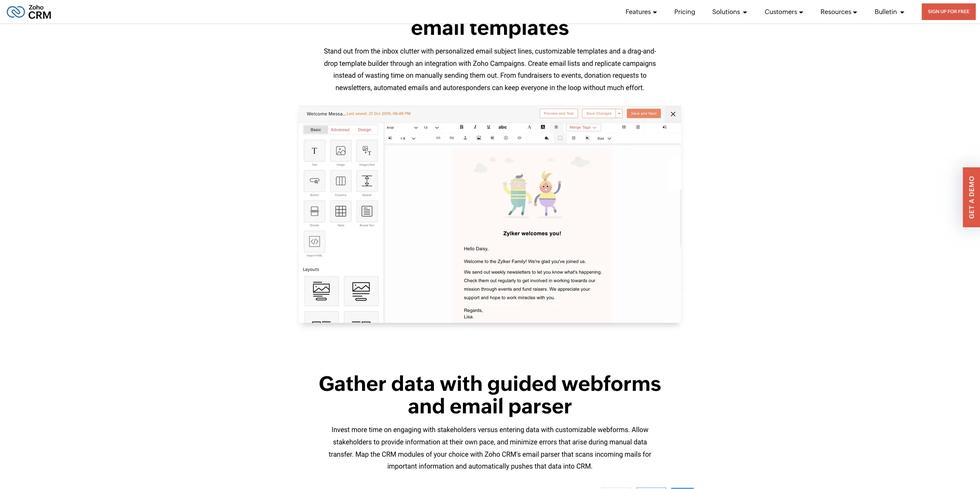 Task type: vqa. For each thing, say whether or not it's contained in the screenshot.
the top ever
no



Task type: describe. For each thing, give the bounding box(es) containing it.
your inside invest more time on engaging with stakeholders versus entering data with customizable webforms. allow stakeholders to provide information at their own pace, and minimize errors that arise during manual data transfer. map the crm modules of your choice with zoho crm's email parser that scans incoming mails for important information and automatically pushes that data into crm.
[[434, 450, 447, 458]]

on inside invest more time on engaging with stakeholders versus entering data with customizable webforms. allow stakeholders to provide information at their own pace, and minimize errors that arise during manual data transfer. map the crm modules of your choice with zoho crm's email parser that scans incoming mails for important information and automatically pushes that data into crm.
[[384, 426, 392, 434]]

subject
[[494, 47, 516, 55]]

features link
[[626, 0, 657, 23]]

sign up for free link
[[922, 3, 976, 20]]

campaigns
[[623, 59, 656, 67]]

errors
[[539, 438, 557, 446]]

1 vertical spatial the
[[557, 84, 566, 92]]

pace,
[[479, 438, 495, 446]]

engaging
[[393, 426, 421, 434]]

templates inside stand out from the inbox clutter with personalized email subject lines, customizable templates and a drag-and- drop template builder through an integration with zoho campaigns. create email lists and replicate campaigns instead of wasting time on manually sending them out. from fundraisers to events, donation requests to newsletters, automated emails and autoresponders can keep everyone in the loop without much effort.
[[577, 47, 608, 55]]

manually
[[415, 72, 443, 80]]

customizable for gather data with guided webforms
[[555, 426, 596, 434]]

entering
[[500, 426, 524, 434]]

replicate
[[595, 59, 621, 67]]

an
[[415, 59, 423, 67]]

template
[[340, 59, 366, 67]]

without
[[583, 84, 606, 92]]

create
[[528, 59, 548, 67]]

drag-
[[628, 47, 643, 55]]

pricing link
[[674, 0, 695, 23]]

keep
[[505, 84, 519, 92]]

their
[[450, 438, 463, 446]]

0 vertical spatial stakeholders
[[437, 426, 476, 434]]

of inside stand out from the inbox clutter with personalized email subject lines, customizable templates and a drag-and- drop template builder through an integration with zoho campaigns. create email lists and replicate campaigns instead of wasting time on manually sending them out. from fundraisers to events, donation requests to newsletters, automated emails and autoresponders can keep everyone in the loop without much effort.
[[357, 72, 364, 80]]

crm.
[[576, 463, 593, 471]]

email inside 'reflect your mission with customized email templates'
[[411, 16, 465, 40]]

lists
[[568, 59, 580, 67]]

events,
[[561, 72, 583, 80]]

resources link
[[821, 0, 858, 23]]

personalized
[[436, 47, 474, 55]]

wasting
[[365, 72, 389, 80]]

more
[[352, 426, 367, 434]]

demo
[[968, 176, 976, 197]]

and-
[[643, 47, 656, 55]]

guided
[[487, 372, 557, 396]]

versus
[[478, 426, 498, 434]]

invest more time on engaging with stakeholders versus entering data with customizable webforms. allow stakeholders to provide information at their own pace, and minimize errors that arise during manual data transfer. map the crm modules of your choice with zoho crm's email parser that scans incoming mails for important information and automatically pushes that data into crm.
[[329, 426, 651, 471]]

parser inside invest more time on engaging with stakeholders versus entering data with customizable webforms. allow stakeholders to provide information at their own pace, and minimize errors that arise during manual data transfer. map the crm modules of your choice with zoho crm's email parser that scans incoming mails for important information and automatically pushes that data into crm.
[[541, 450, 560, 458]]

from
[[355, 47, 369, 55]]

during
[[589, 438, 608, 446]]

integration
[[424, 59, 457, 67]]

crm
[[382, 450, 396, 458]]

zoho inside invest more time on engaging with stakeholders versus entering data with customizable webforms. allow stakeholders to provide information at their own pace, and minimize errors that arise during manual data transfer. map the crm modules of your choice with zoho crm's email parser that scans incoming mails for important information and automatically pushes that data into crm.
[[485, 450, 500, 458]]

zoho crm logo image
[[6, 2, 51, 21]]

free
[[958, 9, 970, 14]]

out.
[[487, 72, 499, 80]]

gather data with guided webforms and email parser
[[319, 372, 661, 418]]

mails
[[625, 450, 641, 458]]

and inside "gather data with guided webforms and email parser"
[[408, 395, 445, 418]]

sign
[[928, 9, 939, 14]]

up
[[941, 9, 947, 14]]

in
[[550, 84, 555, 92]]

and left a
[[609, 47, 621, 55]]

newsletters,
[[336, 84, 372, 92]]

create invoices and send them to crm contacts with zoho invoice image
[[299, 105, 681, 323]]

customized
[[559, 0, 674, 17]]

time inside stand out from the inbox clutter with personalized email subject lines, customizable templates and a drag-and- drop template builder through an integration with zoho campaigns. create email lists and replicate campaigns instead of wasting time on manually sending them out. from fundraisers to events, donation requests to newsletters, automated emails and autoresponders can keep everyone in the loop without much effort.
[[391, 72, 404, 80]]

at
[[442, 438, 448, 446]]

0 vertical spatial that
[[559, 438, 571, 446]]

1 vertical spatial stakeholders
[[333, 438, 372, 446]]

with inside 'reflect your mission with customized email templates'
[[511, 0, 555, 17]]

time inside invest more time on engaging with stakeholders versus entering data with customizable webforms. allow stakeholders to provide information at their own pace, and minimize errors that arise during manual data transfer. map the crm modules of your choice with zoho crm's email parser that scans incoming mails for important information and automatically pushes that data into crm.
[[369, 426, 382, 434]]

the inside invest more time on engaging with stakeholders versus entering data with customizable webforms. allow stakeholders to provide information at their own pace, and minimize errors that arise during manual data transfer. map the crm modules of your choice with zoho crm's email parser that scans incoming mails for important information and automatically pushes that data into crm.
[[371, 450, 380, 458]]

of inside invest more time on engaging with stakeholders versus entering data with customizable webforms. allow stakeholders to provide information at their own pace, and minimize errors that arise during manual data transfer. map the crm modules of your choice with zoho crm's email parser that scans incoming mails for important information and automatically pushes that data into crm.
[[426, 450, 432, 458]]

data inside "gather data with guided webforms and email parser"
[[391, 372, 435, 396]]

modules
[[398, 450, 424, 458]]

campaigns.
[[490, 59, 526, 67]]

resources
[[821, 8, 852, 15]]

solutions link
[[712, 0, 748, 23]]

webforms.
[[598, 426, 630, 434]]

and up "crm's"
[[497, 438, 508, 446]]



Task type: locate. For each thing, give the bounding box(es) containing it.
gather
[[319, 372, 387, 396]]

pushes
[[511, 463, 533, 471]]

important
[[387, 463, 417, 471]]

choice
[[449, 450, 469, 458]]

and right lists
[[582, 59, 593, 67]]

zoho
[[473, 59, 489, 67], [485, 450, 500, 458]]

builder
[[368, 59, 389, 67]]

bulletin
[[875, 8, 898, 15]]

parser
[[508, 395, 572, 418], [541, 450, 560, 458]]

email down minimize
[[523, 450, 539, 458]]

1 vertical spatial your
[[434, 450, 447, 458]]

email inside invest more time on engaging with stakeholders versus entering data with customizable webforms. allow stakeholders to provide information at their own pace, and minimize errors that arise during manual data transfer. map the crm modules of your choice with zoho crm's email parser that scans incoming mails for important information and automatically pushes that data into crm.
[[523, 450, 539, 458]]

features
[[626, 8, 651, 15]]

1 horizontal spatial your
[[434, 450, 447, 458]]

information up modules on the bottom left of page
[[405, 438, 440, 446]]

minimize
[[510, 438, 538, 446]]

1 vertical spatial of
[[426, 450, 432, 458]]

0 vertical spatial parser
[[508, 395, 572, 418]]

effort.
[[626, 84, 645, 92]]

get a demo link
[[963, 167, 980, 228]]

pricing
[[674, 8, 695, 15]]

solutions
[[712, 8, 741, 15]]

clutter
[[400, 47, 419, 55]]

1 horizontal spatial of
[[426, 450, 432, 458]]

0 vertical spatial time
[[391, 72, 404, 80]]

stakeholders up their
[[437, 426, 476, 434]]

a
[[622, 47, 626, 55]]

to
[[554, 72, 560, 80], [641, 72, 647, 80], [374, 438, 380, 446]]

the right map
[[371, 450, 380, 458]]

your inside 'reflect your mission with customized email templates'
[[381, 0, 426, 17]]

loop
[[568, 84, 581, 92]]

donation
[[584, 72, 611, 80]]

the up builder
[[371, 47, 380, 55]]

0 vertical spatial customizable
[[535, 47, 576, 55]]

0 horizontal spatial to
[[374, 438, 380, 446]]

map
[[355, 450, 369, 458]]

0 vertical spatial on
[[406, 72, 414, 80]]

arise
[[572, 438, 587, 446]]

templates inside 'reflect your mission with customized email templates'
[[470, 16, 569, 40]]

0 vertical spatial zoho
[[473, 59, 489, 67]]

that up 'into'
[[562, 450, 574, 458]]

of
[[357, 72, 364, 80], [426, 450, 432, 458]]

incoming
[[595, 450, 623, 458]]

automated
[[374, 84, 406, 92]]

own
[[465, 438, 478, 446]]

of up 'newsletters,'
[[357, 72, 364, 80]]

a
[[968, 199, 976, 204]]

0 horizontal spatial your
[[381, 0, 426, 17]]

that right the 'pushes' at the bottom of page
[[535, 463, 546, 471]]

inbox
[[382, 47, 398, 55]]

and up engaging
[[408, 395, 445, 418]]

time right more
[[369, 426, 382, 434]]

and
[[609, 47, 621, 55], [582, 59, 593, 67], [430, 84, 441, 92], [408, 395, 445, 418], [497, 438, 508, 446], [456, 463, 467, 471]]

0 horizontal spatial of
[[357, 72, 364, 80]]

on up provide on the left of page
[[384, 426, 392, 434]]

with
[[511, 0, 555, 17], [421, 47, 434, 55], [459, 59, 471, 67], [440, 372, 483, 396], [423, 426, 436, 434], [541, 426, 554, 434], [470, 450, 483, 458]]

reflect
[[306, 0, 376, 17]]

mission
[[430, 0, 507, 17]]

through
[[390, 59, 414, 67]]

allow
[[632, 426, 649, 434]]

2 horizontal spatial to
[[641, 72, 647, 80]]

0 vertical spatial of
[[357, 72, 364, 80]]

can
[[492, 84, 503, 92]]

reflect your mission with customized email templates
[[306, 0, 674, 40]]

0 vertical spatial the
[[371, 47, 380, 55]]

get
[[968, 205, 976, 219]]

sending
[[444, 72, 468, 80]]

with inside "gather data with guided webforms and email parser"
[[440, 372, 483, 396]]

for
[[643, 450, 651, 458]]

1 vertical spatial information
[[419, 463, 454, 471]]

crm's
[[502, 450, 521, 458]]

to inside invest more time on engaging with stakeholders versus entering data with customizable webforms. allow stakeholders to provide information at their own pace, and minimize errors that arise during manual data transfer. map the crm modules of your choice with zoho crm's email parser that scans incoming mails for important information and automatically pushes that data into crm.
[[374, 438, 380, 446]]

webforms
[[561, 372, 661, 396]]

for
[[948, 9, 957, 14]]

customizable inside stand out from the inbox clutter with personalized email subject lines, customizable templates and a drag-and- drop template builder through an integration with zoho campaigns. create email lists and replicate campaigns instead of wasting time on manually sending them out. from fundraisers to events, donation requests to newsletters, automated emails and autoresponders can keep everyone in the loop without much effort.
[[535, 47, 576, 55]]

0 vertical spatial templates
[[470, 16, 569, 40]]

customizable up create
[[535, 47, 576, 55]]

that
[[559, 438, 571, 446], [562, 450, 574, 458], [535, 463, 546, 471]]

to down the campaigns
[[641, 72, 647, 80]]

1 horizontal spatial templates
[[577, 47, 608, 55]]

1 vertical spatial templates
[[577, 47, 608, 55]]

invest
[[332, 426, 350, 434]]

1 vertical spatial customizable
[[555, 426, 596, 434]]

stakeholders down more
[[333, 438, 372, 446]]

customizable for reflect your mission with customized email templates
[[535, 47, 576, 55]]

email left subject
[[476, 47, 492, 55]]

stand
[[324, 47, 342, 55]]

on inside stand out from the inbox clutter with personalized email subject lines, customizable templates and a drag-and- drop template builder through an integration with zoho campaigns. create email lists and replicate campaigns instead of wasting time on manually sending them out. from fundraisers to events, donation requests to newsletters, automated emails and autoresponders can keep everyone in the loop without much effort.
[[406, 72, 414, 80]]

instead
[[333, 72, 356, 80]]

1 vertical spatial parser
[[541, 450, 560, 458]]

parser inside "gather data with guided webforms and email parser"
[[508, 395, 572, 418]]

2 vertical spatial the
[[371, 450, 380, 458]]

manual
[[610, 438, 632, 446]]

into
[[563, 463, 575, 471]]

2 vertical spatial that
[[535, 463, 546, 471]]

zoho up the them
[[473, 59, 489, 67]]

fundraisers
[[518, 72, 552, 80]]

0 horizontal spatial time
[[369, 426, 382, 434]]

to up in
[[554, 72, 560, 80]]

stand out from the inbox clutter with personalized email subject lines, customizable templates and a drag-and- drop template builder through an integration with zoho campaigns. create email lists and replicate campaigns instead of wasting time on manually sending them out. from fundraisers to events, donation requests to newsletters, automated emails and autoresponders can keep everyone in the loop without much effort.
[[324, 47, 656, 92]]

1 vertical spatial zoho
[[485, 450, 500, 458]]

1 horizontal spatial time
[[391, 72, 404, 80]]

email inside "gather data with guided webforms and email parser"
[[450, 395, 504, 418]]

1 horizontal spatial stakeholders
[[437, 426, 476, 434]]

transfer.
[[329, 450, 354, 458]]

parser up errors
[[508, 395, 572, 418]]

0 vertical spatial your
[[381, 0, 426, 17]]

the right in
[[557, 84, 566, 92]]

get a demo
[[968, 176, 976, 219]]

scans
[[575, 450, 593, 458]]

customers
[[765, 8, 797, 15]]

and down manually
[[430, 84, 441, 92]]

the
[[371, 47, 380, 55], [557, 84, 566, 92], [371, 450, 380, 458]]

0 vertical spatial information
[[405, 438, 440, 446]]

0 horizontal spatial on
[[384, 426, 392, 434]]

information
[[405, 438, 440, 446], [419, 463, 454, 471]]

1 horizontal spatial on
[[406, 72, 414, 80]]

templates up lines,
[[470, 16, 569, 40]]

email left lists
[[549, 59, 566, 67]]

customizable up arise
[[555, 426, 596, 434]]

to left provide on the left of page
[[374, 438, 380, 446]]

1 vertical spatial on
[[384, 426, 392, 434]]

time down through
[[391, 72, 404, 80]]

zoho up automatically
[[485, 450, 500, 458]]

provide
[[381, 438, 404, 446]]

from
[[500, 72, 516, 80]]

assign and track jobs image
[[278, 484, 703, 489]]

0 horizontal spatial stakeholders
[[333, 438, 372, 446]]

lines,
[[518, 47, 533, 55]]

information down choice
[[419, 463, 454, 471]]

on down through
[[406, 72, 414, 80]]

drop
[[324, 59, 338, 67]]

1 vertical spatial that
[[562, 450, 574, 458]]

of right modules on the bottom left of page
[[426, 450, 432, 458]]

them
[[470, 72, 485, 80]]

that left arise
[[559, 438, 571, 446]]

0 horizontal spatial templates
[[470, 16, 569, 40]]

your
[[381, 0, 426, 17], [434, 450, 447, 458]]

out
[[343, 47, 353, 55]]

email up personalized
[[411, 16, 465, 40]]

automatically
[[469, 463, 509, 471]]

templates up replicate
[[577, 47, 608, 55]]

everyone
[[521, 84, 548, 92]]

requests
[[613, 72, 639, 80]]

emails
[[408, 84, 428, 92]]

parser down errors
[[541, 450, 560, 458]]

and down choice
[[456, 463, 467, 471]]

email up versus
[[450, 395, 504, 418]]

much
[[607, 84, 624, 92]]

customizable
[[535, 47, 576, 55], [555, 426, 596, 434]]

email
[[411, 16, 465, 40], [476, 47, 492, 55], [549, 59, 566, 67], [450, 395, 504, 418], [523, 450, 539, 458]]

autoresponders
[[443, 84, 490, 92]]

1 vertical spatial time
[[369, 426, 382, 434]]

customizable inside invest more time on engaging with stakeholders versus entering data with customizable webforms. allow stakeholders to provide information at their own pace, and minimize errors that arise during manual data transfer. map the crm modules of your choice with zoho crm's email parser that scans incoming mails for important information and automatically pushes that data into crm.
[[555, 426, 596, 434]]

sign up for free
[[928, 9, 970, 14]]

1 horizontal spatial to
[[554, 72, 560, 80]]

zoho inside stand out from the inbox clutter with personalized email subject lines, customizable templates and a drag-and- drop template builder through an integration with zoho campaigns. create email lists and replicate campaigns instead of wasting time on manually sending them out. from fundraisers to events, donation requests to newsletters, automated emails and autoresponders can keep everyone in the loop without much effort.
[[473, 59, 489, 67]]

templates
[[470, 16, 569, 40], [577, 47, 608, 55]]



